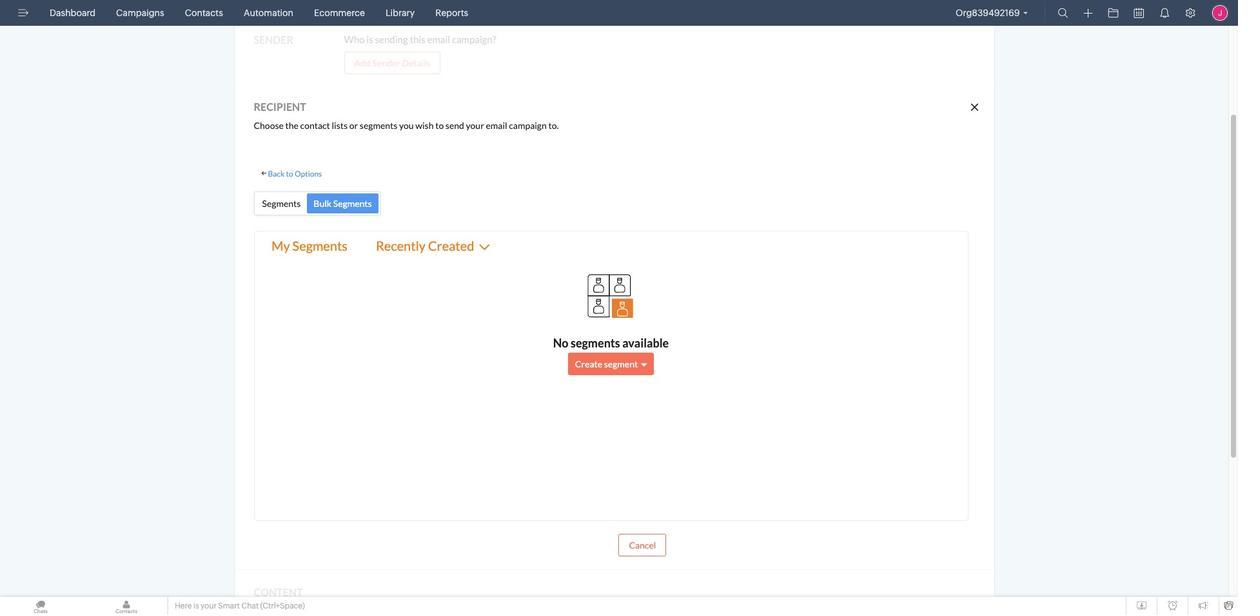 Task type: locate. For each thing, give the bounding box(es) containing it.
smart
[[218, 602, 240, 611]]

chats image
[[0, 597, 81, 615]]

dashboard
[[50, 8, 96, 18]]

library link
[[380, 0, 420, 26]]

library
[[386, 8, 415, 18]]

contacts link
[[180, 0, 228, 26]]

campaigns link
[[111, 0, 169, 26]]

quick actions image
[[1084, 8, 1093, 18]]

calendar image
[[1134, 8, 1144, 18]]

is
[[193, 602, 199, 611]]

notifications image
[[1160, 8, 1170, 18]]

search image
[[1058, 8, 1068, 18]]

reports
[[435, 8, 468, 18]]

ecommerce
[[314, 8, 365, 18]]

reports link
[[430, 0, 474, 26]]

configure settings image
[[1185, 8, 1196, 18]]

here is your smart chat (ctrl+space)
[[175, 602, 305, 611]]

campaigns
[[116, 8, 164, 18]]



Task type: describe. For each thing, give the bounding box(es) containing it.
dashboard link
[[45, 0, 101, 26]]

automation
[[244, 8, 293, 18]]

folder image
[[1108, 8, 1119, 18]]

automation link
[[239, 0, 299, 26]]

(ctrl+space)
[[260, 602, 305, 611]]

here
[[175, 602, 192, 611]]

your
[[201, 602, 217, 611]]

chat
[[241, 602, 259, 611]]

contacts image
[[86, 597, 167, 615]]

org839492169
[[956, 8, 1020, 18]]

contacts
[[185, 8, 223, 18]]

ecommerce link
[[309, 0, 370, 26]]



Task type: vqa. For each thing, say whether or not it's contained in the screenshot.
'Items'
no



